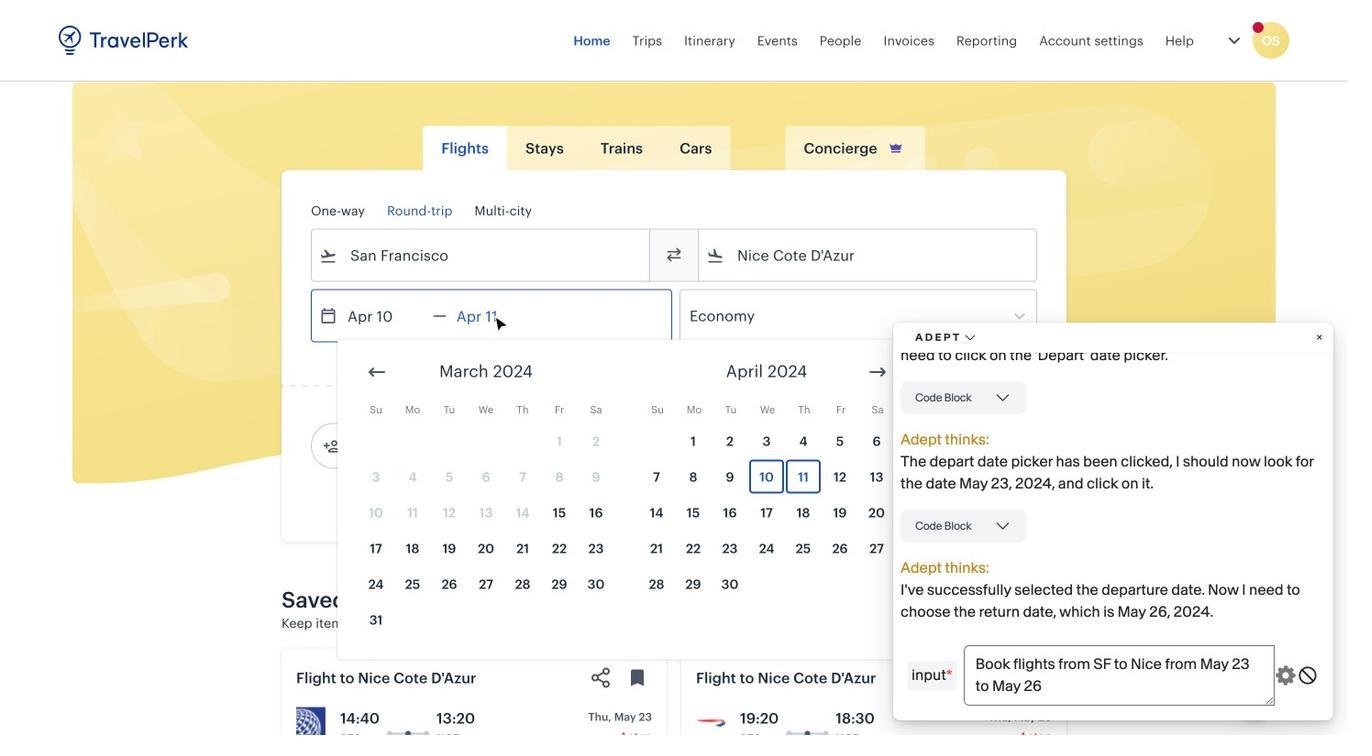Task type: locate. For each thing, give the bounding box(es) containing it.
From search field
[[337, 241, 625, 270]]

To search field
[[725, 241, 1012, 270]]

united airlines image
[[296, 708, 326, 736]]

Depart text field
[[337, 290, 433, 342]]

Return text field
[[446, 290, 542, 342]]

move backward to switch to the previous month. image
[[366, 361, 388, 383]]

calendar application
[[337, 340, 1348, 660]]

british airways image
[[696, 708, 725, 736]]

move forward to switch to the next month. image
[[867, 361, 889, 383]]



Task type: vqa. For each thing, say whether or not it's contained in the screenshot.
RETURN "text field"
yes



